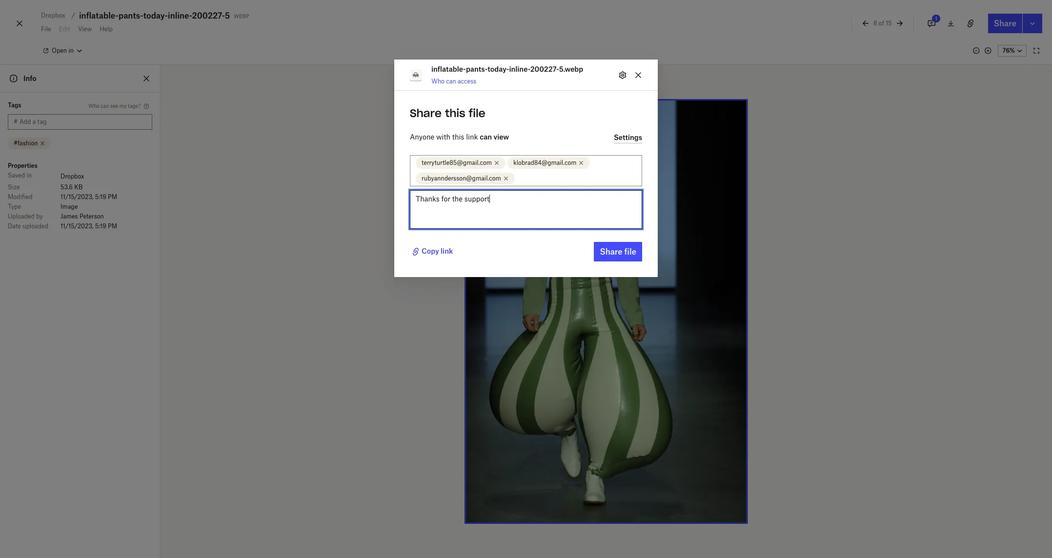 Task type: locate. For each thing, give the bounding box(es) containing it.
close image
[[14, 16, 25, 31]]

1 vertical spatial link
[[441, 247, 453, 256]]

0 horizontal spatial inflatable-
[[79, 11, 119, 21]]

15
[[886, 19, 892, 27]]

row down image
[[8, 212, 152, 222]]

0 vertical spatial inflatable-
[[79, 11, 119, 21]]

1 horizontal spatial today-
[[488, 65, 509, 73]]

0 vertical spatial who
[[432, 78, 445, 85]]

link right copy at left
[[441, 247, 453, 256]]

link up terryturtle85@gmail.com button
[[466, 133, 478, 141]]

row up james peterson at the left
[[8, 202, 152, 212]]

1 horizontal spatial can
[[446, 78, 456, 85]]

1 vertical spatial file
[[625, 247, 637, 257]]

2 horizontal spatial share
[[994, 19, 1017, 28]]

1 pm from the top
[[108, 193, 117, 201]]

see
[[110, 103, 118, 109]]

11/15/2023, 5:19 pm down kb
[[61, 193, 117, 201]]

1 horizontal spatial file
[[625, 247, 637, 257]]

dropbox link
[[61, 172, 84, 182]]

5:19
[[95, 193, 106, 201], [95, 223, 106, 230]]

this right with
[[452, 133, 464, 141]]

row containing uploaded by
[[8, 212, 152, 222]]

anyone with this link can view
[[410, 133, 509, 141]]

who left see
[[88, 103, 99, 109]]

peterson
[[80, 213, 104, 220]]

0 horizontal spatial link
[[441, 247, 453, 256]]

none text field inside sharing modal dialog
[[517, 173, 637, 184]]

can left "access"
[[446, 78, 456, 85]]

terryturtle85@gmail.com button
[[416, 157, 506, 169]]

row
[[8, 171, 152, 183], [8, 183, 152, 192], [8, 192, 152, 202], [8, 202, 152, 212], [8, 212, 152, 222], [8, 222, 152, 231]]

3 row from the top
[[8, 192, 152, 202]]

2 11/15/2023, 5:19 pm from the top
[[61, 223, 117, 230]]

1 vertical spatial this
[[452, 133, 464, 141]]

/ inflatable-pants-today-inline-200227-5 webp
[[71, 11, 249, 21]]

#fashion
[[14, 140, 38, 147]]

can left see
[[101, 103, 109, 109]]

1 vertical spatial pants-
[[466, 65, 488, 73]]

copy link link
[[410, 246, 455, 258]]

1 11/15/2023, 5:19 pm from the top
[[61, 193, 117, 201]]

inflatable- up who can access 'link'
[[432, 65, 466, 73]]

inflatable-
[[79, 11, 119, 21], [432, 65, 466, 73]]

table
[[8, 171, 152, 231]]

row down james peterson at the left
[[8, 222, 152, 231]]

1 vertical spatial who
[[88, 103, 99, 109]]

1 vertical spatial today-
[[488, 65, 509, 73]]

uploaded by
[[8, 213, 43, 220]]

1 11/15/2023, from the top
[[61, 193, 93, 201]]

6 row from the top
[[8, 222, 152, 231]]

1 vertical spatial share
[[410, 107, 442, 120]]

0 vertical spatial today-
[[143, 11, 168, 21]]

1 horizontal spatial inline-
[[509, 65, 531, 73]]

row down kb
[[8, 192, 152, 202]]

1 horizontal spatial share
[[600, 247, 623, 257]]

inline-
[[168, 11, 192, 21], [509, 65, 531, 73]]

4 row from the top
[[8, 202, 152, 212]]

0 vertical spatial pm
[[108, 193, 117, 201]]

2 pm from the top
[[108, 223, 117, 230]]

11/15/2023,
[[61, 193, 93, 201], [61, 223, 93, 230]]

share file button
[[594, 242, 642, 262]]

anyone
[[410, 133, 435, 141]]

1 vertical spatial inflatable-
[[432, 65, 466, 73]]

who can see my tags?
[[88, 103, 141, 109]]

0 horizontal spatial can
[[101, 103, 109, 109]]

1 vertical spatial pm
[[108, 223, 117, 230]]

1 horizontal spatial pants-
[[466, 65, 488, 73]]

who
[[432, 78, 445, 85], [88, 103, 99, 109]]

this
[[445, 107, 466, 120], [452, 133, 464, 141]]

who can access link
[[432, 78, 477, 85]]

None text field
[[517, 173, 637, 184]]

file
[[469, 107, 486, 120], [625, 247, 637, 257]]

200227-
[[192, 11, 225, 21], [531, 65, 559, 73]]

my
[[120, 103, 127, 109]]

2 vertical spatial can
[[480, 133, 492, 141]]

8
[[874, 19, 878, 27]]

2 5:19 from the top
[[95, 223, 106, 230]]

1 row from the top
[[8, 171, 152, 183]]

row up kb
[[8, 171, 152, 183]]

share for share
[[994, 19, 1017, 28]]

1 horizontal spatial inflatable-
[[432, 65, 466, 73]]

5:19 for james peterson
[[95, 223, 106, 230]]

1 5:19 from the top
[[95, 193, 106, 201]]

today-
[[143, 11, 168, 21], [488, 65, 509, 73]]

0 vertical spatial link
[[466, 133, 478, 141]]

5:19 down the 'peterson'
[[95, 223, 106, 230]]

share
[[994, 19, 1017, 28], [410, 107, 442, 120], [600, 247, 623, 257]]

11/15/2023, down james peterson at the left
[[61, 223, 93, 230]]

this up 'anyone with this link can view'
[[445, 107, 466, 120]]

1 vertical spatial 200227-
[[531, 65, 559, 73]]

5 row from the top
[[8, 212, 152, 222]]

inflatable-pants-today-inline-200227-5.webp who can access
[[432, 65, 583, 85]]

dropbox
[[61, 173, 84, 180]]

pm
[[108, 193, 117, 201], [108, 223, 117, 230]]

2 vertical spatial share
[[600, 247, 623, 257]]

can
[[446, 78, 456, 85], [101, 103, 109, 109], [480, 133, 492, 141]]

rubyanndersson@gmail.com button
[[416, 173, 515, 185]]

properties
[[8, 162, 38, 169]]

link
[[466, 133, 478, 141], [441, 247, 453, 256]]

view
[[494, 133, 509, 141]]

0 vertical spatial can
[[446, 78, 456, 85]]

11/15/2023, 5:19 pm
[[61, 193, 117, 201], [61, 223, 117, 230]]

can inside inflatable-pants-today-inline-200227-5.webp who can access
[[446, 78, 456, 85]]

0 vertical spatial this
[[445, 107, 466, 120]]

rubyanndersson@gmail.com
[[422, 175, 501, 182]]

0 horizontal spatial pants-
[[119, 11, 143, 21]]

2 11/15/2023, from the top
[[61, 223, 93, 230]]

inflatable- right / on the top of the page
[[79, 11, 119, 21]]

pants-
[[119, 11, 143, 21], [466, 65, 488, 73]]

#
[[14, 118, 18, 125]]

1 vertical spatial inline-
[[509, 65, 531, 73]]

11/15/2023, 5:19 pm down the 'peterson'
[[61, 223, 117, 230]]

0 vertical spatial 11/15/2023,
[[61, 193, 93, 201]]

0 vertical spatial 200227-
[[192, 11, 225, 21]]

share for share this file
[[410, 107, 442, 120]]

0 horizontal spatial today-
[[143, 11, 168, 21]]

can left view
[[480, 133, 492, 141]]

0 horizontal spatial inline-
[[168, 11, 192, 21]]

0 horizontal spatial file
[[469, 107, 486, 120]]

date
[[8, 223, 21, 230]]

1 horizontal spatial link
[[466, 133, 478, 141]]

tags
[[8, 102, 21, 109]]

klobrad84@gmail.com
[[514, 159, 577, 167]]

5
[[225, 11, 230, 21]]

of
[[879, 19, 885, 27]]

copy
[[422, 247, 439, 256]]

by
[[36, 213, 43, 220]]

webp
[[234, 11, 249, 20]]

1 vertical spatial 11/15/2023, 5:19 pm
[[61, 223, 117, 230]]

0 vertical spatial share
[[994, 19, 1017, 28]]

row down 'dropbox' link
[[8, 183, 152, 192]]

5:19 up the 'peterson'
[[95, 193, 106, 201]]

11/15/2023, down kb
[[61, 193, 93, 201]]

who inside inflatable-pants-today-inline-200227-5.webp who can access
[[432, 78, 445, 85]]

None field
[[0, 0, 75, 11]]

0 vertical spatial 5:19
[[95, 193, 106, 201]]

saved in
[[8, 172, 32, 179]]

53.6
[[61, 184, 73, 191]]

1 horizontal spatial who
[[432, 78, 445, 85]]

2 row from the top
[[8, 183, 152, 192]]

1 horizontal spatial 200227-
[[531, 65, 559, 73]]

1 vertical spatial 5:19
[[95, 223, 106, 230]]

row containing date uploaded
[[8, 222, 152, 231]]

0 horizontal spatial share
[[410, 107, 442, 120]]

1 vertical spatial can
[[101, 103, 109, 109]]

who left "access"
[[432, 78, 445, 85]]

1 vertical spatial 11/15/2023,
[[61, 223, 93, 230]]

type
[[8, 203, 21, 210]]

0 vertical spatial 11/15/2023, 5:19 pm
[[61, 193, 117, 201]]

0 horizontal spatial 200227-
[[192, 11, 225, 21]]



Task type: vqa. For each thing, say whether or not it's contained in the screenshot.
today-
yes



Task type: describe. For each thing, give the bounding box(es) containing it.
share file
[[600, 247, 637, 257]]

settings button
[[614, 132, 642, 144]]

who can see my tags? image
[[143, 103, 150, 110]]

53.6 kb
[[61, 184, 83, 191]]

terryturtle85@gmail.com
[[422, 159, 492, 167]]

uploaded
[[23, 223, 48, 230]]

0 vertical spatial file
[[469, 107, 486, 120]]

/
[[71, 11, 75, 20]]

with
[[436, 133, 451, 141]]

pants- inside inflatable-pants-today-inline-200227-5.webp who can access
[[466, 65, 488, 73]]

2 horizontal spatial can
[[480, 133, 492, 141]]

uploaded
[[8, 213, 35, 220]]

size
[[8, 184, 20, 191]]

5.webp
[[559, 65, 583, 73]]

5:19 for 53.6 kb
[[95, 193, 106, 201]]

table containing saved in
[[8, 171, 152, 231]]

0 horizontal spatial who
[[88, 103, 99, 109]]

0 vertical spatial pants-
[[119, 11, 143, 21]]

#fashion button
[[8, 138, 51, 149]]

copy link
[[422, 247, 453, 256]]

11/15/2023, for kb
[[61, 193, 93, 201]]

saved
[[8, 172, 25, 179]]

in
[[27, 172, 32, 179]]

settings
[[614, 133, 642, 142]]

11/15/2023, 5:19 pm for peterson
[[61, 223, 117, 230]]

row containing type
[[8, 202, 152, 212]]

11/15/2023, 5:19 pm for kb
[[61, 193, 117, 201]]

kb
[[74, 184, 83, 191]]

file inside share file 'button'
[[625, 247, 637, 257]]

pm for kb
[[108, 193, 117, 201]]

james peterson
[[61, 213, 104, 220]]

share for share file
[[600, 247, 623, 257]]

klobrad84@gmail.com button
[[508, 157, 590, 169]]

access
[[458, 78, 477, 85]]

8 of 15
[[874, 19, 892, 27]]

11/15/2023, for peterson
[[61, 223, 93, 230]]

inline- inside inflatable-pants-today-inline-200227-5.webp who can access
[[509, 65, 531, 73]]

tags?
[[128, 103, 141, 109]]

today- inside inflatable-pants-today-inline-200227-5.webp who can access
[[488, 65, 509, 73]]

date uploaded
[[8, 223, 48, 230]]

share button
[[988, 14, 1023, 33]]

james
[[61, 213, 78, 220]]

sharing modal dialog
[[394, 60, 658, 356]]

pm for peterson
[[108, 223, 117, 230]]

image
[[61, 203, 78, 210]]

0 vertical spatial inline-
[[168, 11, 192, 21]]

row containing modified
[[8, 192, 152, 202]]

link inside "link"
[[441, 247, 453, 256]]

info
[[23, 74, 36, 83]]

inflatable- inside inflatable-pants-today-inline-200227-5.webp who can access
[[432, 65, 466, 73]]

row containing size
[[8, 183, 152, 192]]

modified
[[8, 193, 32, 201]]

200227- inside inflatable-pants-today-inline-200227-5.webp who can access
[[531, 65, 559, 73]]

share this file
[[410, 107, 486, 120]]

row containing saved in
[[8, 171, 152, 183]]

Add a note (optional) text field
[[410, 191, 642, 229]]

close left sidebar image
[[141, 73, 152, 84]]



